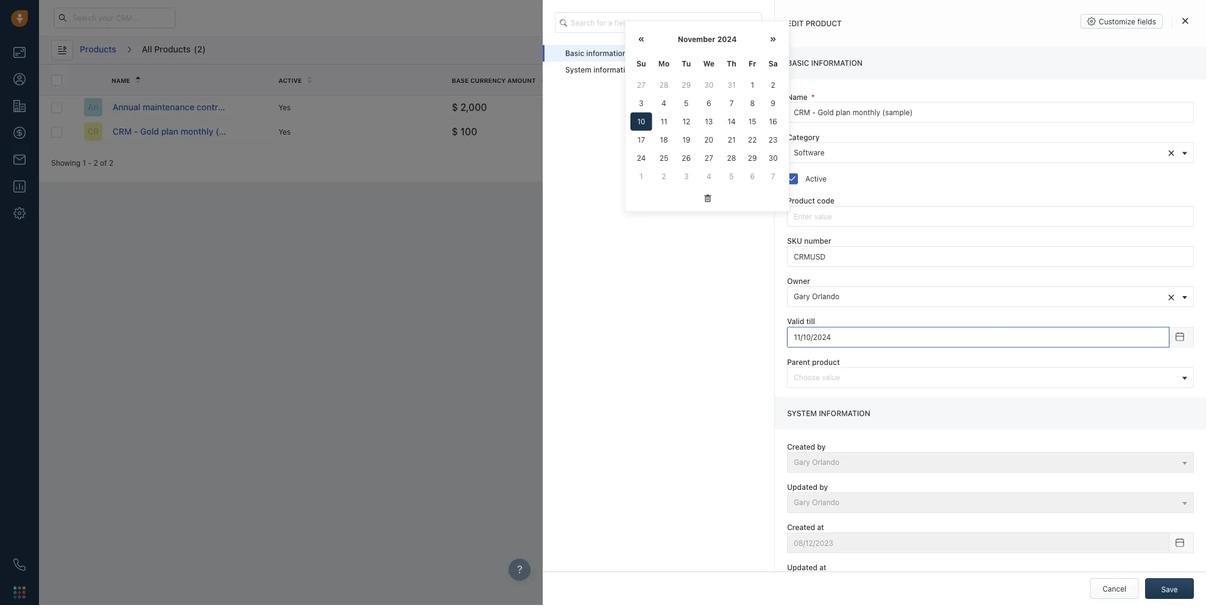 Task type: locate. For each thing, give the bounding box(es) containing it.
all inside all categories button
[[923, 46, 932, 54]]

phone element
[[7, 553, 32, 577]]

gold
[[140, 126, 159, 136]]

1 3 months ago from the top
[[799, 103, 846, 112]]

of
[[100, 158, 107, 167]]

1 vertical spatial 6
[[750, 172, 755, 181]]

customize fields
[[1099, 17, 1156, 26]]

3
[[639, 99, 644, 108], [799, 103, 803, 112], [799, 127, 803, 136], [684, 172, 689, 181]]

parent product
[[787, 358, 840, 366]]

created at inside × dialog
[[787, 523, 824, 532]]

1 vertical spatial yes
[[279, 127, 291, 136]]

1 yes from the top
[[279, 103, 291, 112]]

ago for 100
[[833, 127, 846, 136]]

system down choose at the bottom right of page
[[787, 409, 817, 417]]

created at up the updated at
[[787, 523, 824, 532]]

gary orlando button
[[787, 452, 1194, 473], [787, 492, 1194, 513]]

product code
[[787, 196, 835, 205]]

16
[[769, 117, 777, 126]]

columns
[[1047, 46, 1076, 55]]

5
[[684, 99, 689, 108], [730, 172, 734, 181]]

0 horizontal spatial edit
[[787, 19, 804, 28]]

add product button
[[808, 40, 864, 61]]

1 vertical spatial 28
[[727, 154, 736, 162]]

0 vertical spatial 27
[[637, 81, 646, 89]]

choose
[[794, 373, 820, 381]]

basic right sa
[[787, 59, 809, 67]]

0 vertical spatial basic
[[565, 49, 585, 58]]

1 vertical spatial 3 months ago
[[799, 127, 846, 136]]

27
[[637, 81, 646, 89], [705, 154, 713, 162]]

3 down name *
[[799, 103, 803, 112]]

0 horizontal spatial name
[[111, 77, 130, 84]]

28
[[660, 81, 669, 89], [727, 154, 736, 162]]

product
[[806, 19, 842, 28]]

1 horizontal spatial 6
[[750, 172, 755, 181]]

at
[[830, 77, 838, 84], [817, 523, 824, 532], [820, 563, 827, 572]]

0 vertical spatial 30
[[704, 81, 714, 89]]

created at up *
[[799, 77, 838, 84]]

2 × from the top
[[1168, 289, 1175, 303]]

system information down 'value'
[[787, 409, 871, 417]]

name up the "annual"
[[111, 77, 130, 84]]

choose value
[[794, 373, 840, 381]]

updated by
[[787, 483, 828, 491]]

1 vertical spatial created by
[[787, 442, 826, 451]]

1 ago from the top
[[833, 103, 846, 112]]

system down 'search' icon at the left of page
[[565, 66, 592, 74]]

created up the updated at
[[787, 523, 815, 532]]

1 vertical spatial basic information
[[787, 59, 863, 67]]

1 gary orlando button from the top
[[787, 452, 1194, 473]]

2 months from the top
[[805, 127, 831, 136]]

edit
[[787, 19, 804, 28], [1031, 46, 1045, 55]]

0 horizontal spatial system
[[565, 66, 592, 74]]

2 yes from the top
[[279, 127, 291, 136]]

- left gold
[[134, 126, 138, 136]]

1 vertical spatial at
[[817, 523, 824, 532]]

basic information
[[565, 49, 627, 58], [787, 59, 863, 67]]

30 down we
[[704, 81, 714, 89]]

annual
[[113, 102, 140, 112]]

1 vertical spatial system information
[[787, 409, 871, 417]]

0 vertical spatial product
[[831, 46, 858, 55]]

next month image
[[770, 35, 777, 44]]

)
[[202, 44, 206, 54]]

0 horizontal spatial software
[[625, 127, 656, 136]]

0 vertical spatial gary orlando button
[[787, 452, 1194, 473]]

product right add
[[831, 46, 858, 55]]

1 vertical spatial name
[[787, 93, 808, 101]]

created by up enter value text box
[[972, 76, 1012, 83]]

product up 'value'
[[812, 358, 840, 366]]

all
[[142, 44, 152, 54], [923, 46, 932, 54]]

0 horizontal spatial 28
[[660, 81, 669, 89]]

basic information down add
[[787, 59, 863, 67]]

3 down 26
[[684, 172, 689, 181]]

0 vertical spatial at
[[830, 77, 838, 84]]

-
[[134, 126, 138, 136], [88, 158, 91, 167]]

0 horizontal spatial 6
[[707, 99, 711, 108]]

0 vertical spatial ×
[[1168, 145, 1175, 159]]

3 months ago
[[799, 103, 846, 112], [799, 127, 846, 136]]

2 horizontal spatial 1
[[751, 81, 754, 89]]

(
[[194, 44, 197, 54]]

2 gary orlando button from the top
[[787, 492, 1194, 513]]

by for gary orlando button related to updated by
[[820, 483, 828, 491]]

2 down 25
[[662, 172, 666, 181]]

yes
[[279, 103, 291, 112], [279, 127, 291, 136]]

active
[[279, 77, 302, 84], [806, 174, 827, 183]]

$ for $ 2,000
[[452, 101, 458, 113]]

system information left su at top
[[565, 66, 634, 74]]

0 horizontal spatial products
[[80, 44, 116, 54]]

0 vertical spatial 5
[[684, 99, 689, 108]]

email image
[[1086, 13, 1094, 23]]

1 horizontal spatial 4
[[707, 172, 711, 181]]

gary up updated by
[[794, 458, 810, 466]]

2 left of
[[94, 158, 98, 167]]

7 up 14
[[730, 99, 734, 108]]

active inside × dialog
[[806, 174, 827, 183]]

edit inside × dialog
[[787, 19, 804, 28]]

0 vertical spatial edit
[[787, 19, 804, 28]]

1 horizontal spatial name
[[787, 93, 808, 101]]

0 horizontal spatial category
[[625, 77, 660, 84]]

product for parent product
[[812, 358, 840, 366]]

gary orlando
[[972, 103, 1018, 112], [794, 292, 840, 301], [794, 458, 840, 466], [794, 498, 840, 507]]

name left *
[[787, 93, 808, 101]]

1 $ from the top
[[452, 101, 458, 113]]

1 horizontal spatial products
[[154, 44, 191, 54]]

information
[[586, 49, 627, 58], [811, 59, 863, 67], [594, 66, 634, 74], [819, 409, 871, 417]]

28 down system information link
[[660, 81, 669, 89]]

1 vertical spatial 29
[[748, 154, 757, 162]]

orlando
[[990, 103, 1018, 112], [812, 292, 840, 301], [812, 458, 840, 466], [812, 498, 840, 507]]

Search for a field text field
[[555, 12, 762, 33]]

system information
[[565, 66, 634, 74], [787, 409, 871, 417]]

27 down su at top
[[637, 81, 646, 89]]

crm
[[113, 126, 132, 136]]

1 horizontal spatial all
[[923, 46, 932, 54]]

2 updated from the top
[[787, 563, 818, 572]]

1 vertical spatial product
[[812, 358, 840, 366]]

None search field
[[555, 12, 762, 33]]

0 horizontal spatial 1
[[83, 158, 86, 167]]

gary orlando button for updated by
[[787, 492, 1194, 513]]

product
[[831, 46, 858, 55], [812, 358, 840, 366]]

2 right of
[[109, 158, 113, 167]]

product inside × dialog
[[812, 358, 840, 366]]

27 down 20
[[705, 154, 713, 162]]

0 vertical spatial created by
[[972, 76, 1012, 83]]

1 vertical spatial gary orlando button
[[787, 492, 1194, 513]]

software up product code
[[794, 148, 825, 157]]

products link
[[79, 40, 117, 61]]

2 $ from the top
[[452, 126, 458, 137]]

2 vertical spatial 1
[[640, 172, 643, 181]]

edit inside button
[[1031, 46, 1045, 55]]

Search your CRM... text field
[[54, 8, 175, 28]]

name inside × dialog
[[787, 93, 808, 101]]

1 horizontal spatial system
[[787, 409, 817, 417]]

annual maintenance contract (sample) link
[[113, 101, 269, 113]]

6 down "22"
[[750, 172, 755, 181]]

information up system information link
[[586, 49, 627, 58]]

1 horizontal spatial system information
[[787, 409, 871, 417]]

0 vertical spatial software
[[625, 127, 656, 136]]

1 vertical spatial by
[[817, 442, 826, 451]]

1 vertical spatial 1
[[83, 158, 86, 167]]

basic down 'search' icon at the left of page
[[565, 49, 585, 58]]

0 vertical spatial system information
[[565, 66, 634, 74]]

system
[[565, 66, 592, 74], [787, 409, 817, 417]]

1 horizontal spatial -
[[134, 126, 138, 136]]

edit left columns
[[1031, 46, 1045, 55]]

14
[[728, 117, 736, 126]]

0 vertical spatial ago
[[833, 103, 846, 112]]

created up enter value text box
[[972, 76, 1002, 83]]

1 vertical spatial 7
[[771, 172, 775, 181]]

created by up updated by
[[787, 442, 826, 451]]

1 vertical spatial created at
[[787, 523, 824, 532]]

orlando for created by
[[812, 458, 840, 466]]

all down the search your crm... 'text field'
[[142, 44, 152, 54]]

gary down updated by
[[794, 498, 810, 507]]

4
[[662, 99, 666, 108], [707, 172, 711, 181]]

name *
[[787, 93, 815, 101]]

created by inside × dialog
[[787, 442, 826, 451]]

6 up '13'
[[707, 99, 711, 108]]

18
[[660, 136, 668, 144]]

1 horizontal spatial basic
[[787, 59, 809, 67]]

0 vertical spatial name
[[111, 77, 130, 84]]

0 horizontal spatial basic
[[565, 49, 585, 58]]

7
[[730, 99, 734, 108], [771, 172, 775, 181]]

1 products from the left
[[80, 44, 116, 54]]

1 horizontal spatial software
[[794, 148, 825, 157]]

(sample)
[[233, 102, 269, 112], [216, 126, 251, 136]]

4 up 11
[[662, 99, 666, 108]]

1 updated from the top
[[787, 483, 818, 491]]

0 vertical spatial months
[[805, 103, 831, 112]]

29 down "22"
[[748, 154, 757, 162]]

1 vertical spatial system
[[787, 409, 817, 417]]

we
[[703, 59, 715, 68]]

months
[[805, 103, 831, 112], [805, 127, 831, 136]]

11
[[661, 117, 668, 126]]

previous month image
[[638, 35, 645, 44]]

29 down tu
[[682, 81, 691, 89]]

0 vertical spatial 7
[[730, 99, 734, 108]]

1 vertical spatial -
[[88, 158, 91, 167]]

31
[[728, 81, 736, 89]]

1 × from the top
[[1168, 145, 1175, 159]]

4 down 20
[[707, 172, 711, 181]]

1 months from the top
[[805, 103, 831, 112]]

edit left product
[[787, 19, 804, 28]]

- left of
[[88, 158, 91, 167]]

0 vertical spatial 29
[[682, 81, 691, 89]]

category
[[625, 77, 660, 84], [787, 133, 820, 141]]

2 3 months ago from the top
[[799, 127, 846, 136]]

8
[[750, 99, 755, 108]]

$ left the 2,000
[[452, 101, 458, 113]]

5 up 12
[[684, 99, 689, 108]]

×
[[1168, 145, 1175, 159], [1168, 289, 1175, 303]]

5 down 21
[[730, 172, 734, 181]]

0 horizontal spatial created by
[[787, 442, 826, 451]]

28 down 21
[[727, 154, 736, 162]]

SKU number text field
[[787, 246, 1194, 267]]

gary down owner
[[794, 292, 810, 301]]

30
[[704, 81, 714, 89], [769, 154, 778, 162]]

software down 10 on the top right
[[625, 127, 656, 136]]

17
[[638, 136, 645, 144]]

0 vertical spatial 4
[[662, 99, 666, 108]]

2 products from the left
[[154, 44, 191, 54]]

0 vertical spatial updated
[[787, 483, 818, 491]]

ago
[[833, 103, 846, 112], [833, 127, 846, 136]]

1 horizontal spatial basic information
[[787, 59, 863, 67]]

(sample) right contract
[[233, 102, 269, 112]]

created
[[972, 76, 1002, 83], [799, 77, 828, 84], [787, 442, 815, 451], [787, 523, 815, 532]]

1 right showing at the left of page
[[83, 158, 86, 167]]

updated for updated by
[[787, 483, 818, 491]]

1 vertical spatial months
[[805, 127, 831, 136]]

0 horizontal spatial 5
[[684, 99, 689, 108]]

0 vertical spatial active
[[279, 77, 302, 84]]

by
[[1003, 76, 1012, 83], [817, 442, 826, 451], [820, 483, 828, 491]]

1 vertical spatial 30
[[769, 154, 778, 162]]

3 right "23" at the right top of page
[[799, 127, 803, 136]]

filters button
[[1148, 40, 1194, 61]]

2 vertical spatial by
[[820, 483, 828, 491]]

0 horizontal spatial all
[[142, 44, 152, 54]]

edit for edit columns
[[1031, 46, 1045, 55]]

1 vertical spatial ×
[[1168, 289, 1175, 303]]

1 vertical spatial software
[[794, 148, 825, 157]]

category right "23" at the right top of page
[[787, 133, 820, 141]]

gary orlando for created by
[[794, 458, 840, 466]]

$ left 100
[[452, 126, 458, 137]]

2 ago from the top
[[833, 127, 846, 136]]

0 vertical spatial 6
[[707, 99, 711, 108]]

gary orlando for owner
[[794, 292, 840, 301]]

basic information down 'search' icon at the left of page
[[565, 49, 627, 58]]

products left (
[[154, 44, 191, 54]]

(sample) down contract
[[216, 126, 251, 136]]

Product code text field
[[787, 206, 1194, 227]]

7 down "23" at the right top of page
[[771, 172, 775, 181]]

1 vertical spatial 27
[[705, 154, 713, 162]]

edit columns
[[1031, 46, 1076, 55]]

1 down 24
[[640, 172, 643, 181]]

save button
[[1146, 578, 1194, 599]]

20
[[705, 136, 714, 144]]

category down su at top
[[625, 77, 660, 84]]

1 up the 8
[[751, 81, 754, 89]]

0 vertical spatial 3 months ago
[[799, 103, 846, 112]]

freshworks switcher image
[[13, 586, 26, 599]]

1 horizontal spatial edit
[[1031, 46, 1045, 55]]

basic information inside 'link'
[[565, 49, 627, 58]]

products down the search your crm... 'text field'
[[80, 44, 116, 54]]

all categories button
[[917, 40, 1008, 61]]

1 vertical spatial updated
[[787, 563, 818, 572]]

su
[[637, 59, 646, 68]]

0 vertical spatial basic information
[[565, 49, 627, 58]]

1 vertical spatial edit
[[1031, 46, 1045, 55]]

information left su at top
[[594, 66, 634, 74]]

system information link
[[543, 62, 775, 78]]

$
[[452, 101, 458, 113], [452, 126, 458, 137]]

0 horizontal spatial basic information
[[565, 49, 627, 58]]

1 vertical spatial active
[[806, 174, 827, 183]]

30 down "23" at the right top of page
[[769, 154, 778, 162]]

november
[[678, 35, 716, 43]]

gary orlando for updated by
[[794, 498, 840, 507]]

all left categories
[[923, 46, 932, 54]]

till
[[807, 317, 815, 326]]

0 vertical spatial -
[[134, 126, 138, 136]]

all products ( 2 )
[[142, 44, 206, 54]]

1 vertical spatial ago
[[833, 127, 846, 136]]

product inside button
[[831, 46, 858, 55]]



Task type: describe. For each thing, give the bounding box(es) containing it.
22
[[748, 136, 757, 144]]

15
[[749, 117, 757, 126]]

9
[[771, 99, 776, 108]]

× for gary orlando
[[1168, 289, 1175, 303]]

Choose date text field
[[787, 327, 1170, 348]]

choose value button
[[787, 367, 1194, 388]]

0 horizontal spatial 27
[[637, 81, 646, 89]]

2 up annual maintenance contract (sample)
[[197, 44, 202, 54]]

23
[[769, 136, 778, 144]]

orlando for owner
[[812, 292, 840, 301]]

21
[[728, 136, 736, 144]]

0 vertical spatial 1
[[751, 81, 754, 89]]

valid
[[787, 317, 805, 326]]

categories
[[934, 46, 970, 54]]

0 horizontal spatial 4
[[662, 99, 666, 108]]

name for name
[[111, 77, 130, 84]]

value
[[822, 373, 840, 381]]

basic information link
[[543, 45, 775, 62]]

0 vertical spatial by
[[1003, 76, 1012, 83]]

0 vertical spatial (sample)
[[233, 102, 269, 112]]

software inside × dialog
[[794, 148, 825, 157]]

search image
[[560, 17, 572, 28]]

crm - gold plan monthly (sample) link
[[113, 126, 251, 138]]

sku
[[787, 237, 802, 245]]

$ 2,000
[[452, 101, 487, 113]]

100
[[461, 126, 477, 137]]

1 horizontal spatial 5
[[730, 172, 734, 181]]

edit columns button
[[1014, 40, 1082, 61]]

Created_at text field
[[787, 533, 1170, 553]]

customize
[[1099, 17, 1136, 26]]

all for all products ( 2 )
[[142, 44, 152, 54]]

gary for created by
[[794, 458, 810, 466]]

0 vertical spatial 28
[[660, 81, 669, 89]]

1 horizontal spatial 1
[[640, 172, 643, 181]]

Enter value text field
[[787, 102, 1194, 123]]

0 horizontal spatial system information
[[565, 66, 634, 74]]

0 vertical spatial system
[[565, 66, 592, 74]]

valid till
[[787, 317, 815, 326]]

save
[[1162, 585, 1178, 593]]

2024
[[718, 35, 737, 43]]

months for 100
[[805, 127, 831, 136]]

10
[[637, 117, 645, 126]]

maintenance
[[143, 102, 195, 112]]

by for gary orlando button related to created by
[[817, 442, 826, 451]]

th
[[727, 59, 737, 68]]

fr
[[749, 59, 756, 68]]

product for add product
[[831, 46, 858, 55]]

edit product
[[787, 19, 842, 28]]

gary down all categories button
[[972, 103, 988, 112]]

amount
[[507, 77, 536, 84]]

number
[[804, 237, 832, 245]]

information inside 'link'
[[586, 49, 627, 58]]

× dialog
[[543, 0, 1206, 605]]

cancel button
[[1090, 578, 1139, 599]]

gary orlando button for created by
[[787, 452, 1194, 473]]

1 vertical spatial basic
[[787, 59, 809, 67]]

all categories
[[923, 46, 970, 54]]

code
[[817, 196, 835, 205]]

add
[[815, 46, 829, 55]]

3 months ago for $ 2,000
[[799, 103, 846, 112]]

add product
[[815, 46, 858, 55]]

base currency amount
[[452, 77, 536, 84]]

maintenance
[[625, 103, 669, 112]]

$ for $ 100
[[452, 126, 458, 137]]

1 horizontal spatial 7
[[771, 172, 775, 181]]

1 horizontal spatial 28
[[727, 154, 736, 162]]

13
[[705, 117, 713, 126]]

basic inside basic information 'link'
[[565, 49, 585, 58]]

3 months ago for $ 100
[[799, 127, 846, 136]]

customize fields button
[[1081, 14, 1163, 29]]

close image
[[1183, 17, 1189, 24]]

contract
[[197, 102, 231, 112]]

3 up 10 on the top right
[[639, 99, 644, 108]]

information down add product on the top of page
[[811, 59, 863, 67]]

0 horizontal spatial active
[[279, 77, 302, 84]]

0 horizontal spatial 7
[[730, 99, 734, 108]]

updated for updated at
[[787, 563, 818, 572]]

tu
[[682, 59, 691, 68]]

base
[[452, 77, 469, 84]]

product
[[787, 196, 815, 205]]

26
[[682, 154, 691, 162]]

cancel
[[1103, 584, 1127, 593]]

gary for updated by
[[794, 498, 810, 507]]

sa
[[769, 59, 778, 68]]

annual maintenance contract (sample)
[[113, 102, 269, 112]]

1 vertical spatial (sample)
[[216, 126, 251, 136]]

yes for $ 100
[[279, 127, 291, 136]]

currency
[[470, 77, 506, 84]]

none search field inside × dialog
[[555, 12, 762, 33]]

mo
[[659, 59, 670, 68]]

name for name *
[[787, 93, 808, 101]]

crm - gold plan monthly (sample)
[[113, 126, 251, 136]]

gary for owner
[[794, 292, 810, 301]]

parent
[[787, 358, 810, 366]]

2 up 9
[[771, 81, 776, 89]]

0 vertical spatial created at
[[799, 77, 838, 84]]

plan
[[161, 126, 178, 136]]

created up *
[[799, 77, 828, 84]]

all for all categories
[[923, 46, 932, 54]]

category inside × dialog
[[787, 133, 820, 141]]

phone image
[[13, 559, 26, 571]]

× for software
[[1168, 145, 1175, 159]]

1 horizontal spatial 30
[[769, 154, 778, 162]]

fields
[[1138, 17, 1156, 26]]

orlando for updated by
[[812, 498, 840, 507]]

24
[[637, 154, 646, 162]]

showing
[[51, 158, 81, 167]]

monthly
[[181, 126, 213, 136]]

*
[[812, 93, 815, 101]]

0 vertical spatial category
[[625, 77, 660, 84]]

owner
[[787, 277, 810, 285]]

19
[[683, 136, 691, 144]]

sku number
[[787, 237, 832, 245]]

1 horizontal spatial 29
[[748, 154, 757, 162]]

2,000
[[461, 101, 487, 113]]

$ 100
[[452, 126, 477, 137]]

0 horizontal spatial 30
[[704, 81, 714, 89]]

0 horizontal spatial -
[[88, 158, 91, 167]]

created up updated by
[[787, 442, 815, 451]]

12
[[683, 117, 690, 126]]

months for 2,000
[[805, 103, 831, 112]]

1 horizontal spatial 27
[[705, 154, 713, 162]]

information down 'value'
[[819, 409, 871, 417]]

filters
[[1166, 46, 1188, 55]]

showing 1 - 2 of 2
[[51, 158, 113, 167]]

edit for edit product
[[787, 19, 804, 28]]

ago for 2,000
[[833, 103, 846, 112]]

yes for $ 2,000
[[279, 103, 291, 112]]

1 vertical spatial 4
[[707, 172, 711, 181]]

updated at
[[787, 563, 827, 572]]

november 2024
[[678, 35, 737, 43]]

2 vertical spatial at
[[820, 563, 827, 572]]

25
[[660, 154, 669, 162]]

1 horizontal spatial created by
[[972, 76, 1012, 83]]



Task type: vqa. For each thing, say whether or not it's contained in the screenshot.


